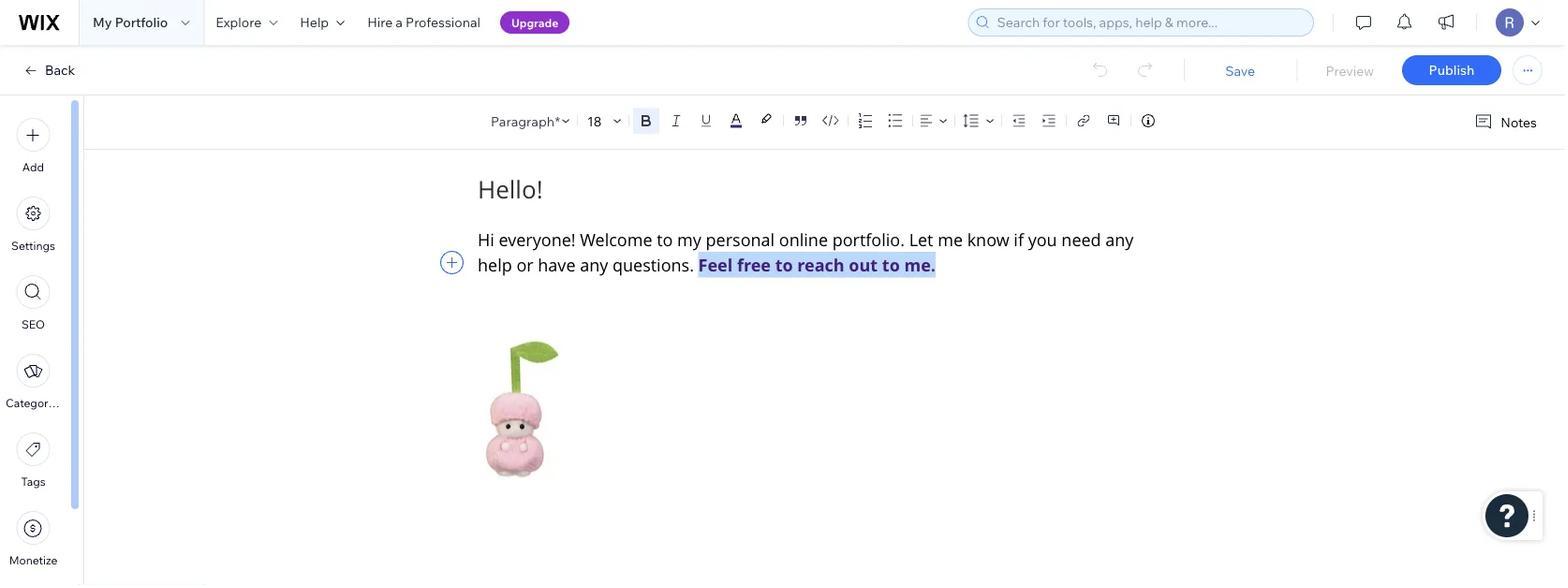 Task type: locate. For each thing, give the bounding box(es) containing it.
online
[[780, 228, 828, 251]]

settings
[[11, 239, 55, 253]]

everyone!
[[499, 228, 576, 251]]

to
[[657, 228, 673, 251], [776, 253, 793, 276], [883, 253, 900, 276]]

Add a Catchy Title text field
[[478, 173, 1159, 206]]

hi everyone! welcome to my personal online portfolio. let me know if you need any help or have any questions.
[[478, 228, 1139, 276]]

0 horizontal spatial to
[[657, 228, 673, 251]]

or
[[517, 253, 534, 276]]

you
[[1029, 228, 1058, 251]]

help
[[300, 14, 329, 30]]

free
[[737, 253, 771, 276]]

any right need
[[1106, 228, 1134, 251]]

Search for tools, apps, help & more... field
[[992, 9, 1308, 36]]

feel
[[699, 253, 733, 276]]

feel free to reach out to me.
[[699, 253, 936, 276]]

monetize
[[9, 554, 57, 568]]

categories
[[6, 396, 63, 410]]

add button
[[16, 118, 50, 174]]

to left my
[[657, 228, 673, 251]]

reach
[[798, 253, 845, 276]]

to right free
[[776, 253, 793, 276]]

menu
[[0, 107, 67, 586]]

menu containing add
[[0, 107, 67, 586]]

my
[[678, 228, 702, 251]]

to inside the hi everyone! welcome to my personal online portfolio. let me know if you need any help or have any questions.
[[657, 228, 673, 251]]

hi
[[478, 228, 495, 251]]

publish
[[1430, 62, 1475, 78]]

1 horizontal spatial to
[[776, 253, 793, 276]]

1 vertical spatial any
[[580, 253, 608, 276]]

any
[[1106, 228, 1134, 251], [580, 253, 608, 276]]

welcome
[[580, 228, 653, 251]]

1 horizontal spatial any
[[1106, 228, 1134, 251]]

help button
[[289, 0, 356, 45]]

0 vertical spatial any
[[1106, 228, 1134, 251]]

to right out
[[883, 253, 900, 276]]

my portfolio
[[93, 14, 168, 30]]

hire a professional
[[368, 14, 481, 30]]

have
[[538, 253, 576, 276]]

explore
[[216, 14, 262, 30]]

categories button
[[6, 354, 63, 410]]

out
[[849, 253, 878, 276]]

save
[[1226, 62, 1256, 78]]

me
[[938, 228, 963, 251]]

any down welcome
[[580, 253, 608, 276]]

Font Size field
[[586, 112, 606, 130]]

if
[[1014, 228, 1024, 251]]

*
[[555, 113, 560, 129]]



Task type: describe. For each thing, give the bounding box(es) containing it.
settings button
[[11, 197, 55, 253]]

tags
[[21, 475, 46, 489]]

know
[[968, 228, 1010, 251]]

let
[[910, 228, 934, 251]]

portfolio.
[[833, 228, 905, 251]]

seo
[[21, 318, 45, 332]]

portfolio
[[115, 14, 168, 30]]

notes button
[[1468, 110, 1543, 135]]

2 horizontal spatial to
[[883, 253, 900, 276]]

hire a professional link
[[356, 0, 492, 45]]

upgrade
[[512, 15, 559, 30]]

0 horizontal spatial any
[[580, 253, 608, 276]]

notes
[[1502, 114, 1538, 130]]

need
[[1062, 228, 1102, 251]]

professional
[[406, 14, 481, 30]]

upgrade button
[[500, 11, 570, 34]]

back
[[45, 62, 75, 78]]

personal
[[706, 228, 775, 251]]

help
[[478, 253, 512, 276]]

tags button
[[16, 433, 50, 489]]

hire
[[368, 14, 393, 30]]

paragraph *
[[491, 113, 560, 129]]

back button
[[22, 62, 75, 79]]

my
[[93, 14, 112, 30]]

save button
[[1203, 62, 1279, 79]]

a
[[396, 14, 403, 30]]

questions.
[[613, 253, 694, 276]]

seo button
[[16, 276, 50, 332]]

monetize button
[[9, 512, 57, 568]]

publish button
[[1403, 55, 1502, 85]]

me.
[[905, 253, 936, 276]]

add
[[22, 160, 44, 174]]

paragraph
[[491, 113, 555, 129]]



Task type: vqa. For each thing, say whether or not it's contained in the screenshot.
ADD
yes



